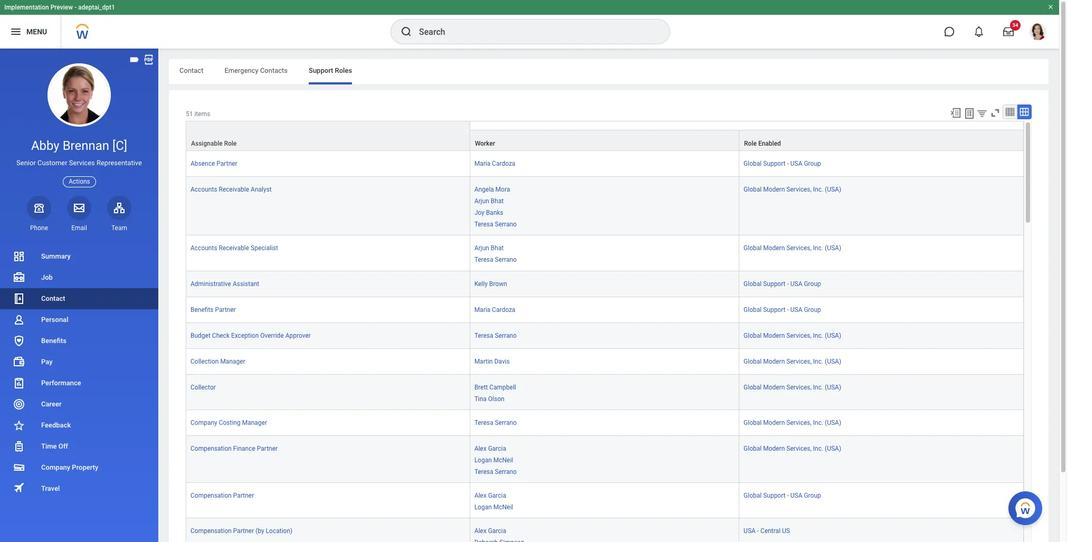 Task type: vqa. For each thing, say whether or not it's contained in the screenshot.


Task type: describe. For each thing, give the bounding box(es) containing it.
global modern services, inc. (usa) for manager
[[744, 419, 841, 426]]

row containing collector
[[186, 375, 1024, 410]]

career link
[[0, 394, 158, 415]]

global modern services, inc. (usa) for analyst
[[744, 186, 841, 193]]

analyst
[[251, 186, 272, 193]]

serrano for arjun bhat
[[495, 256, 517, 264]]

- inside menu banner
[[75, 4, 77, 11]]

travel
[[41, 485, 60, 492]]

abby
[[31, 138, 59, 153]]

administrative assistant
[[191, 280, 259, 287]]

global modern services, inc. (usa) link for manager
[[744, 417, 841, 426]]

global support - usa group for administrative assistant
[[744, 280, 821, 287]]

implementation preview -   adeptai_dpt1
[[4, 4, 115, 11]]

global for administrative assistant
[[744, 280, 762, 287]]

martin
[[474, 358, 493, 365]]

finance
[[233, 445, 255, 452]]

global modern services, inc. (usa) for partner
[[744, 445, 841, 452]]

time off
[[41, 442, 68, 450]]

assistant
[[233, 280, 259, 287]]

2 bhat from the top
[[491, 245, 504, 252]]

email abby brennan [c] element
[[67, 224, 91, 232]]

global for collection manager
[[744, 358, 762, 365]]

inc. for manager
[[813, 419, 823, 426]]

compensation partner link
[[191, 490, 254, 499]]

modern for exception
[[763, 332, 785, 339]]

global support - usa group link for absence partner
[[744, 158, 821, 167]]

row containing company costing manager
[[186, 410, 1024, 436]]

benefits partner link
[[191, 304, 236, 313]]

global for accounts receivable specialist
[[744, 245, 762, 252]]

- for administrative assistant
[[787, 280, 789, 287]]

phone abby brennan [c] element
[[27, 224, 51, 232]]

kelly brown
[[474, 280, 507, 287]]

services
[[69, 159, 95, 167]]

mora
[[496, 186, 510, 193]]

2 garcia from the top
[[488, 492, 506, 499]]

summary link
[[0, 246, 158, 267]]

time off image
[[13, 440, 25, 453]]

compensation finance partner link
[[191, 443, 278, 452]]

2 arjun bhat from the top
[[474, 245, 504, 252]]

34
[[1013, 22, 1019, 28]]

brett campbell
[[474, 383, 516, 391]]

tina
[[474, 395, 487, 403]]

olson
[[488, 395, 505, 403]]

- for compensation partner
[[787, 492, 789, 499]]

modern for partner
[[763, 445, 785, 452]]

(usa) for partner
[[825, 445, 841, 452]]

global support - usa group link for administrative assistant
[[744, 278, 821, 287]]

- for benefits partner
[[787, 306, 789, 313]]

1 arjun bhat link from the top
[[474, 195, 504, 205]]

assignable role
[[191, 140, 237, 147]]

roles
[[335, 67, 352, 74]]

davis
[[494, 358, 510, 365]]

email button
[[67, 196, 91, 232]]

job
[[41, 273, 53, 281]]

phone button
[[27, 196, 51, 232]]

4 services, from the top
[[787, 358, 812, 365]]

email
[[71, 224, 87, 232]]

1 maria cardoza from the top
[[474, 160, 515, 167]]

pay
[[41, 358, 53, 366]]

partner for benefits partner
[[215, 306, 236, 313]]

notifications large image
[[974, 26, 984, 37]]

pay image
[[13, 356, 25, 368]]

global modern services, inc. (usa) link for analyst
[[744, 184, 841, 193]]

logan mcneil link for compensation partner
[[474, 501, 513, 511]]

personal image
[[13, 314, 25, 326]]

campbell
[[490, 383, 516, 391]]

implementation
[[4, 4, 49, 11]]

global support - usa group for absence partner
[[744, 160, 821, 167]]

export to excel image
[[950, 107, 962, 119]]

5 inc. from the top
[[813, 383, 823, 391]]

benefits link
[[0, 330, 158, 352]]

menu banner
[[0, 0, 1059, 49]]

feedback image
[[13, 419, 25, 432]]

feedback
[[41, 421, 71, 429]]

global modern services, inc. (usa) link for partner
[[744, 443, 841, 452]]

global for absence partner
[[744, 160, 762, 167]]

joy banks link
[[474, 207, 503, 217]]

(usa) for exception
[[825, 332, 841, 339]]

row containing worker
[[186, 130, 1024, 151]]

5 global modern services, inc. (usa) link from the top
[[744, 381, 841, 391]]

4 global modern services, inc. (usa) from the top
[[744, 358, 841, 365]]

row containing budget check exception override approver
[[186, 323, 1024, 349]]

2 arjun from the top
[[474, 245, 489, 252]]

(usa) for specialist
[[825, 245, 841, 252]]

5 serrano from the top
[[495, 468, 517, 475]]

banks
[[486, 209, 503, 217]]

teresa for company costing manager
[[474, 419, 493, 426]]

4 global modern services, inc. (usa) link from the top
[[744, 356, 841, 365]]

accounts for accounts receivable analyst
[[191, 186, 217, 193]]

row containing collection manager
[[186, 349, 1024, 375]]

cardoza for 2nd maria cardoza link from the top of the page
[[492, 306, 515, 313]]

34 button
[[997, 20, 1021, 43]]

check
[[212, 332, 230, 339]]

teresa serrano link for company costing manager
[[474, 417, 517, 426]]

global for accounts receivable analyst
[[744, 186, 762, 193]]

compensation for compensation partner (by location)
[[191, 527, 232, 535]]

override
[[260, 332, 284, 339]]

career image
[[13, 398, 25, 411]]

compensation partner
[[191, 492, 254, 499]]

preview
[[50, 4, 73, 11]]

2 alex garcia from the top
[[474, 492, 506, 499]]

accounts receivable specialist
[[191, 245, 278, 252]]

absence
[[191, 160, 215, 167]]

view team image
[[113, 201, 126, 214]]

services, for specialist
[[787, 245, 812, 252]]

collector
[[191, 383, 216, 391]]

mcneil for compensation finance partner
[[494, 456, 513, 464]]

alex garcia link for partner
[[474, 443, 506, 452]]

phone image
[[32, 201, 46, 214]]

company property link
[[0, 457, 158, 478]]

global modern services, inc. (usa) for specialist
[[744, 245, 841, 252]]

1 maria from the top
[[474, 160, 491, 167]]

company for company property
[[41, 463, 70, 471]]

company costing manager link
[[191, 417, 267, 426]]

inc. for analyst
[[813, 186, 823, 193]]

services, for manager
[[787, 419, 812, 426]]

global for budget check exception override approver
[[744, 332, 762, 339]]

teresa serrano link for arjun bhat
[[474, 254, 517, 264]]

global support - usa group link for compensation partner
[[744, 490, 821, 499]]

phone
[[30, 224, 48, 232]]

angela mora link
[[474, 184, 510, 193]]

1 bhat from the top
[[491, 197, 504, 205]]

1 serrano from the top
[[495, 221, 517, 228]]

partner for absence partner
[[217, 160, 237, 167]]

fullscreen image
[[990, 107, 1001, 119]]

2 alex from the top
[[474, 492, 487, 499]]

martin davis link
[[474, 356, 510, 365]]

partner inside "compensation finance partner" link
[[257, 445, 278, 452]]

2 maria from the top
[[474, 306, 491, 313]]

company costing manager
[[191, 419, 267, 426]]

budget check exception override approver
[[191, 332, 311, 339]]

specialist
[[251, 245, 278, 252]]

alex garcia link for (by
[[474, 525, 506, 535]]

2 maria cardoza link from the top
[[474, 304, 515, 313]]

accounts receivable analyst link
[[191, 184, 272, 193]]

senior
[[16, 159, 36, 167]]

inc. for exception
[[813, 332, 823, 339]]

view printable version (pdf) image
[[143, 54, 155, 65]]

select to filter grid data image
[[976, 108, 988, 119]]

performance
[[41, 379, 81, 387]]

usa - central us link
[[744, 525, 790, 535]]

manager inside collection manager link
[[220, 358, 245, 365]]

role inside popup button
[[744, 140, 757, 147]]

inbox large image
[[1003, 26, 1014, 37]]

global support - usa group for benefits partner
[[744, 306, 821, 313]]

summary
[[41, 252, 71, 260]]

1 teresa serrano from the top
[[474, 221, 517, 228]]

collection manager link
[[191, 356, 245, 365]]

group for benefits partner
[[804, 306, 821, 313]]

pay link
[[0, 352, 158, 373]]

tab list containing contact
[[169, 59, 1049, 84]]

absence partner link
[[191, 158, 237, 167]]

contact inside 'link'
[[41, 295, 65, 302]]

actions
[[69, 178, 90, 185]]

compensation for compensation finance partner
[[191, 445, 232, 452]]

- for absence partner
[[787, 160, 789, 167]]

usa for administrative assistant
[[791, 280, 803, 287]]

actions button
[[63, 176, 96, 187]]

receivable for analyst
[[219, 186, 249, 193]]

teresa serrano for budget check exception override approver
[[474, 332, 517, 339]]

team abby brennan [c] element
[[107, 224, 131, 232]]

senior customer services representative
[[16, 159, 142, 167]]

angela mora
[[474, 186, 510, 193]]

1 maria cardoza link from the top
[[474, 158, 515, 167]]

teresa serrano for company costing manager
[[474, 419, 517, 426]]

group for compensation partner
[[804, 492, 821, 499]]

administrative assistant link
[[191, 278, 259, 287]]

items selected list for (by
[[474, 525, 541, 542]]

global modern services, inc. (usa) link for exception
[[744, 330, 841, 339]]

budget check exception override approver link
[[191, 330, 311, 339]]

global for collector
[[744, 383, 762, 391]]

1 teresa serrano link from the top
[[474, 219, 517, 228]]

absence partner
[[191, 160, 237, 167]]

5 services, from the top
[[787, 383, 812, 391]]

1 arjun from the top
[[474, 197, 489, 205]]



Task type: locate. For each thing, give the bounding box(es) containing it.
0 vertical spatial logan
[[474, 456, 492, 464]]

performance image
[[13, 377, 25, 390]]

modern for specialist
[[763, 245, 785, 252]]

items selected list
[[474, 184, 534, 229], [474, 242, 534, 264], [474, 381, 533, 403], [474, 443, 534, 476], [474, 490, 530, 512], [474, 525, 541, 542]]

mcneil for compensation partner
[[494, 504, 513, 511]]

2 vertical spatial alex garcia
[[474, 527, 506, 535]]

2 global support - usa group from the top
[[744, 280, 821, 287]]

2 compensation from the top
[[191, 492, 232, 499]]

maria cardoza down brown
[[474, 306, 515, 313]]

0 vertical spatial alex garcia
[[474, 445, 506, 452]]

9 row from the top
[[186, 375, 1024, 410]]

2 items selected list from the top
[[474, 242, 534, 264]]

collection
[[191, 358, 219, 365]]

global modern services, inc. (usa) for exception
[[744, 332, 841, 339]]

1 global modern services, inc. (usa) from the top
[[744, 186, 841, 193]]

bhat up kelly brown link
[[491, 245, 504, 252]]

2 inc. from the top
[[813, 245, 823, 252]]

teresa
[[474, 221, 493, 228], [474, 256, 493, 264], [474, 332, 493, 339], [474, 419, 493, 426], [474, 468, 493, 475]]

3 alex garcia from the top
[[474, 527, 506, 535]]

manager right costing
[[242, 419, 267, 426]]

4 (usa) from the top
[[825, 358, 841, 365]]

toolbar
[[945, 105, 1032, 121]]

job image
[[13, 271, 25, 284]]

items selected list containing brett campbell
[[474, 381, 533, 403]]

2 mcneil from the top
[[494, 504, 513, 511]]

51
[[186, 110, 193, 118]]

joy
[[474, 209, 485, 217]]

exception
[[231, 332, 259, 339]]

2 logan mcneil link from the top
[[474, 501, 513, 511]]

1 horizontal spatial role
[[744, 140, 757, 147]]

partner inside compensation partner link
[[233, 492, 254, 499]]

time off link
[[0, 436, 158, 457]]

collection manager
[[191, 358, 245, 365]]

1 vertical spatial bhat
[[491, 245, 504, 252]]

partner inside benefits partner "link"
[[215, 306, 236, 313]]

0 vertical spatial mcneil
[[494, 456, 513, 464]]

3 group from the top
[[804, 306, 821, 313]]

enabled
[[758, 140, 781, 147]]

1 (usa) from the top
[[825, 186, 841, 193]]

partner for compensation partner (by location)
[[233, 527, 254, 535]]

6 services, from the top
[[787, 419, 812, 426]]

1 horizontal spatial benefits
[[191, 306, 214, 313]]

costing
[[219, 419, 241, 426]]

5 teresa from the top
[[474, 468, 493, 475]]

2 alex garcia link from the top
[[474, 490, 506, 499]]

services, for partner
[[787, 445, 812, 452]]

tina olson link
[[474, 393, 505, 403]]

6 global modern services, inc. (usa) from the top
[[744, 419, 841, 426]]

2 maria cardoza from the top
[[474, 306, 515, 313]]

items selected list for analyst
[[474, 184, 534, 229]]

1 vertical spatial maria cardoza link
[[474, 304, 515, 313]]

alex garcia link
[[474, 443, 506, 452], [474, 490, 506, 499], [474, 525, 506, 535]]

2 global support - usa group link from the top
[[744, 278, 821, 287]]

5 modern from the top
[[763, 383, 785, 391]]

0 vertical spatial arjun bhat
[[474, 197, 504, 205]]

1 alex garcia link from the top
[[474, 443, 506, 452]]

menu button
[[0, 15, 61, 49]]

1 vertical spatial contact
[[41, 295, 65, 302]]

benefits down the personal
[[41, 337, 66, 345]]

4 row from the top
[[186, 236, 1024, 271]]

6 items selected list from the top
[[474, 525, 541, 542]]

compensation for compensation partner
[[191, 492, 232, 499]]

company left costing
[[191, 419, 217, 426]]

accounts receivable analyst
[[191, 186, 272, 193]]

0 vertical spatial logan mcneil
[[474, 456, 513, 464]]

partner for compensation partner
[[233, 492, 254, 499]]

manager inside company costing manager 'link'
[[242, 419, 267, 426]]

1 mcneil from the top
[[494, 456, 513, 464]]

contact inside tab list
[[179, 67, 203, 74]]

51 items
[[186, 110, 210, 118]]

1 vertical spatial mcneil
[[494, 504, 513, 511]]

1 vertical spatial benefits
[[41, 337, 66, 345]]

5 teresa serrano from the top
[[474, 468, 517, 475]]

emergency
[[225, 67, 258, 74]]

support roles
[[309, 67, 352, 74]]

3 global support - usa group link from the top
[[744, 304, 821, 313]]

13 row from the top
[[186, 518, 1024, 542]]

contact
[[179, 67, 203, 74], [41, 295, 65, 302]]

tab list
[[169, 59, 1049, 84]]

arjun bhat up kelly brown link
[[474, 245, 504, 252]]

0 vertical spatial maria
[[474, 160, 491, 167]]

support for benefits partner
[[763, 306, 786, 313]]

serrano for budget check exception override approver
[[495, 332, 517, 339]]

7 global from the top
[[744, 358, 762, 365]]

logan mcneil for compensation finance partner
[[474, 456, 513, 464]]

1 vertical spatial arjun
[[474, 245, 489, 252]]

0 vertical spatial contact
[[179, 67, 203, 74]]

compensation down the company costing manager in the left bottom of the page
[[191, 445, 232, 452]]

partner inside absence partner link
[[217, 160, 237, 167]]

4 teresa from the top
[[474, 419, 493, 426]]

navigation pane region
[[0, 49, 158, 542]]

benefits for benefits partner
[[191, 306, 214, 313]]

alex
[[474, 445, 487, 452], [474, 492, 487, 499], [474, 527, 487, 535]]

items selected list for specialist
[[474, 242, 534, 264]]

1 vertical spatial logan mcneil link
[[474, 501, 513, 511]]

search image
[[400, 25, 413, 38]]

usa for compensation partner
[[791, 492, 803, 499]]

kelly
[[474, 280, 488, 287]]

1 vertical spatial logan mcneil
[[474, 504, 513, 511]]

angela
[[474, 186, 494, 193]]

mcneil
[[494, 456, 513, 464], [494, 504, 513, 511]]

1 horizontal spatial company
[[191, 419, 217, 426]]

0 vertical spatial maria cardoza link
[[474, 158, 515, 167]]

4 inc. from the top
[[813, 358, 823, 365]]

arjun bhat link down angela mora
[[474, 195, 504, 205]]

0 vertical spatial arjun
[[474, 197, 489, 205]]

row containing accounts receivable analyst
[[186, 177, 1024, 236]]

1 garcia from the top
[[488, 445, 506, 452]]

1 vertical spatial receivable
[[219, 245, 249, 252]]

alex for (by
[[474, 527, 487, 535]]

list containing summary
[[0, 246, 158, 499]]

cardoza for 2nd maria cardoza link from the bottom of the page
[[492, 160, 515, 167]]

logan mcneil
[[474, 456, 513, 464], [474, 504, 513, 511]]

assignable role row
[[186, 121, 1024, 151]]

0 vertical spatial garcia
[[488, 445, 506, 452]]

adeptai_dpt1
[[78, 4, 115, 11]]

contacts
[[260, 67, 288, 74]]

0 vertical spatial cardoza
[[492, 160, 515, 167]]

bhat up banks
[[491, 197, 504, 205]]

worker
[[475, 140, 495, 147]]

teresa serrano for arjun bhat
[[474, 256, 517, 264]]

administrative
[[191, 280, 231, 287]]

services, for exception
[[787, 332, 812, 339]]

arjun up joy
[[474, 197, 489, 205]]

receivable inside accounts receivable analyst link
[[219, 186, 249, 193]]

time
[[41, 442, 57, 450]]

partner down the assignable role
[[217, 160, 237, 167]]

6 (usa) from the top
[[825, 419, 841, 426]]

7 row from the top
[[186, 323, 1024, 349]]

0 vertical spatial manager
[[220, 358, 245, 365]]

contact up the personal
[[41, 295, 65, 302]]

5 row from the top
[[186, 271, 1024, 297]]

6 global from the top
[[744, 332, 762, 339]]

0 vertical spatial company
[[191, 419, 217, 426]]

row containing absence partner
[[186, 151, 1024, 177]]

0 horizontal spatial contact
[[41, 295, 65, 302]]

benefits for benefits
[[41, 337, 66, 345]]

1 global from the top
[[744, 160, 762, 167]]

accounts
[[191, 186, 217, 193], [191, 245, 217, 252]]

role right the assignable
[[224, 140, 237, 147]]

1 vertical spatial company
[[41, 463, 70, 471]]

1 services, from the top
[[787, 186, 812, 193]]

maria cardoza down worker
[[474, 160, 515, 167]]

team link
[[107, 196, 131, 232]]

logan for compensation partner
[[474, 504, 492, 511]]

company inside 'link'
[[191, 419, 217, 426]]

1 vertical spatial arjun bhat
[[474, 245, 504, 252]]

receivable left specialist
[[219, 245, 249, 252]]

company down 'time off'
[[41, 463, 70, 471]]

4 modern from the top
[[763, 358, 785, 365]]

global support - usa group link for benefits partner
[[744, 304, 821, 313]]

inc. for specialist
[[813, 245, 823, 252]]

global for compensation finance partner
[[744, 445, 762, 452]]

1 vertical spatial compensation
[[191, 492, 232, 499]]

support for administrative assistant
[[763, 280, 786, 287]]

travel image
[[13, 482, 25, 494]]

compensation partner (by location)
[[191, 527, 293, 535]]

maria down worker
[[474, 160, 491, 167]]

1 vertical spatial logan
[[474, 504, 492, 511]]

alex for partner
[[474, 445, 487, 452]]

modern
[[763, 186, 785, 193], [763, 245, 785, 252], [763, 332, 785, 339], [763, 358, 785, 365], [763, 383, 785, 391], [763, 419, 785, 426], [763, 445, 785, 452]]

6 modern from the top
[[763, 419, 785, 426]]

receivable for specialist
[[219, 245, 249, 252]]

menu
[[26, 27, 47, 36]]

alex garcia for (by
[[474, 527, 506, 535]]

profile logan mcneil image
[[1030, 23, 1047, 42]]

teresa for arjun bhat
[[474, 256, 493, 264]]

brown
[[489, 280, 507, 287]]

modern for analyst
[[763, 186, 785, 193]]

logan mcneil link for compensation finance partner
[[474, 454, 513, 464]]

3 global modern services, inc. (usa) from the top
[[744, 332, 841, 339]]

benefits inside navigation pane region
[[41, 337, 66, 345]]

2 logan mcneil from the top
[[474, 504, 513, 511]]

2 row from the top
[[186, 151, 1024, 177]]

6 row from the top
[[186, 297, 1024, 323]]

1 logan mcneil from the top
[[474, 456, 513, 464]]

(usa) for manager
[[825, 419, 841, 426]]

benefits up the budget
[[191, 306, 214, 313]]

global for compensation partner
[[744, 492, 762, 499]]

benefits partner
[[191, 306, 236, 313]]

1 vertical spatial arjun bhat link
[[474, 242, 504, 252]]

3 global support - usa group from the top
[[744, 306, 821, 313]]

5 items selected list from the top
[[474, 490, 530, 512]]

customer
[[37, 159, 67, 167]]

(usa) for analyst
[[825, 186, 841, 193]]

services, for analyst
[[787, 186, 812, 193]]

tag image
[[129, 54, 140, 65]]

4 global support - usa group from the top
[[744, 492, 821, 499]]

arjun bhat link down joy banks
[[474, 242, 504, 252]]

garcia for (by
[[488, 527, 506, 535]]

benefits inside "link"
[[191, 306, 214, 313]]

1 inc. from the top
[[813, 186, 823, 193]]

2 vertical spatial alex garcia link
[[474, 525, 506, 535]]

8 row from the top
[[186, 349, 1024, 375]]

(usa)
[[825, 186, 841, 193], [825, 245, 841, 252], [825, 332, 841, 339], [825, 358, 841, 365], [825, 383, 841, 391], [825, 419, 841, 426], [825, 445, 841, 452]]

4 items selected list from the top
[[474, 443, 534, 476]]

7 services, from the top
[[787, 445, 812, 452]]

2 services, from the top
[[787, 245, 812, 252]]

usa for absence partner
[[791, 160, 803, 167]]

logan mcneil link
[[474, 454, 513, 464], [474, 501, 513, 511]]

3 serrano from the top
[[495, 332, 517, 339]]

4 teresa serrano link from the top
[[474, 417, 517, 426]]

items selected list for partner
[[474, 443, 534, 476]]

export to worksheets image
[[963, 107, 976, 120]]

compensation
[[191, 445, 232, 452], [191, 492, 232, 499], [191, 527, 232, 535]]

maria down kelly
[[474, 306, 491, 313]]

row
[[186, 130, 1024, 151], [186, 151, 1024, 177], [186, 177, 1024, 236], [186, 236, 1024, 271], [186, 271, 1024, 297], [186, 297, 1024, 323], [186, 323, 1024, 349], [186, 349, 1024, 375], [186, 375, 1024, 410], [186, 410, 1024, 436], [186, 436, 1024, 483], [186, 483, 1024, 518], [186, 518, 1024, 542]]

0 vertical spatial benefits
[[191, 306, 214, 313]]

inc. for partner
[[813, 445, 823, 452]]

contact up "51"
[[179, 67, 203, 74]]

2 vertical spatial compensation
[[191, 527, 232, 535]]

teresa for budget check exception override approver
[[474, 332, 493, 339]]

logan for compensation finance partner
[[474, 456, 492, 464]]

5 global from the top
[[744, 306, 762, 313]]

1 vertical spatial maria cardoza
[[474, 306, 515, 313]]

representative
[[97, 159, 142, 167]]

role left enabled at the right top of page
[[744, 140, 757, 147]]

company property image
[[13, 461, 25, 474]]

teresa serrano
[[474, 221, 517, 228], [474, 256, 517, 264], [474, 332, 517, 339], [474, 419, 517, 426], [474, 468, 517, 475]]

compensation finance partner
[[191, 445, 278, 452]]

manager right collection
[[220, 358, 245, 365]]

assignable role button
[[186, 121, 470, 150]]

group for administrative assistant
[[804, 280, 821, 287]]

5 global modern services, inc. (usa) from the top
[[744, 383, 841, 391]]

feedback link
[[0, 415, 158, 436]]

brennan
[[63, 138, 109, 153]]

11 row from the top
[[186, 436, 1024, 483]]

company inside list
[[41, 463, 70, 471]]

global modern services, inc. (usa)
[[744, 186, 841, 193], [744, 245, 841, 252], [744, 332, 841, 339], [744, 358, 841, 365], [744, 383, 841, 391], [744, 419, 841, 426], [744, 445, 841, 452]]

support for absence partner
[[763, 160, 786, 167]]

5 teresa serrano link from the top
[[474, 466, 517, 475]]

partner up compensation partner (by location) link
[[233, 492, 254, 499]]

global support - usa group
[[744, 160, 821, 167], [744, 280, 821, 287], [744, 306, 821, 313], [744, 492, 821, 499]]

global modern services, inc. (usa) link for specialist
[[744, 242, 841, 252]]

maria cardoza link down brown
[[474, 304, 515, 313]]

accounts up the administrative
[[191, 245, 217, 252]]

usa
[[791, 160, 803, 167], [791, 280, 803, 287], [791, 306, 803, 313], [791, 492, 803, 499], [744, 527, 756, 535]]

us
[[782, 527, 790, 535]]

receivable left analyst
[[219, 186, 249, 193]]

benefits
[[191, 306, 214, 313], [41, 337, 66, 345]]

0 horizontal spatial role
[[224, 140, 237, 147]]

6 global modern services, inc. (usa) link from the top
[[744, 417, 841, 426]]

1 horizontal spatial contact
[[179, 67, 203, 74]]

central
[[761, 527, 781, 535]]

1 vertical spatial accounts
[[191, 245, 217, 252]]

11 global from the top
[[744, 492, 762, 499]]

4 teresa serrano from the top
[[474, 419, 517, 426]]

group for absence partner
[[804, 160, 821, 167]]

3 modern from the top
[[763, 332, 785, 339]]

summary image
[[13, 250, 25, 263]]

2 arjun bhat link from the top
[[474, 242, 504, 252]]

1 vertical spatial garcia
[[488, 492, 506, 499]]

row containing compensation finance partner
[[186, 436, 1024, 483]]

role enabled
[[744, 140, 781, 147]]

mail image
[[73, 201, 86, 214]]

(by
[[256, 527, 264, 535]]

accounts for accounts receivable specialist
[[191, 245, 217, 252]]

contact image
[[13, 292, 25, 305]]

row containing accounts receivable specialist
[[186, 236, 1024, 271]]

garcia
[[488, 445, 506, 452], [488, 492, 506, 499], [488, 527, 506, 535]]

2 teresa serrano from the top
[[474, 256, 517, 264]]

0 vertical spatial maria cardoza
[[474, 160, 515, 167]]

kelly brown link
[[474, 278, 507, 287]]

3 global modern services, inc. (usa) link from the top
[[744, 330, 841, 339]]

2 (usa) from the top
[[825, 245, 841, 252]]

arjun bhat up joy banks link on the top left of the page
[[474, 197, 504, 205]]

serrano
[[495, 221, 517, 228], [495, 256, 517, 264], [495, 332, 517, 339], [495, 419, 517, 426], [495, 468, 517, 475]]

2 cardoza from the top
[[492, 306, 515, 313]]

3 teresa serrano link from the top
[[474, 330, 517, 339]]

table image
[[1005, 107, 1016, 117]]

0 vertical spatial alex
[[474, 445, 487, 452]]

list
[[0, 246, 158, 499]]

row containing compensation partner (by location)
[[186, 518, 1024, 542]]

3 items selected list from the top
[[474, 381, 533, 403]]

compensation partner (by location) link
[[191, 525, 293, 535]]

partner
[[217, 160, 237, 167], [215, 306, 236, 313], [257, 445, 278, 452], [233, 492, 254, 499], [233, 527, 254, 535]]

3 alex from the top
[[474, 527, 487, 535]]

emergency contacts
[[225, 67, 288, 74]]

0 horizontal spatial company
[[41, 463, 70, 471]]

maria cardoza link down worker
[[474, 158, 515, 167]]

3 teresa from the top
[[474, 332, 493, 339]]

0 vertical spatial alex garcia link
[[474, 443, 506, 452]]

2 global modern services, inc. (usa) from the top
[[744, 245, 841, 252]]

1 row from the top
[[186, 130, 1024, 151]]

partner left (by
[[233, 527, 254, 535]]

expand table image
[[1019, 107, 1030, 117]]

row containing benefits partner
[[186, 297, 1024, 323]]

partner right finance
[[257, 445, 278, 452]]

1 vertical spatial cardoza
[[492, 306, 515, 313]]

global support - usa group for compensation partner
[[744, 492, 821, 499]]

compensation up compensation partner (by location) link
[[191, 492, 232, 499]]

benefits image
[[13, 335, 25, 347]]

0 vertical spatial compensation
[[191, 445, 232, 452]]

brett
[[474, 383, 488, 391]]

joy banks
[[474, 209, 503, 217]]

0 horizontal spatial benefits
[[41, 337, 66, 345]]

1 arjun bhat from the top
[[474, 197, 504, 205]]

row containing administrative assistant
[[186, 271, 1024, 297]]

-
[[75, 4, 77, 11], [787, 160, 789, 167], [787, 280, 789, 287], [787, 306, 789, 313], [787, 492, 789, 499], [757, 527, 759, 535]]

2 teresa from the top
[[474, 256, 493, 264]]

1 vertical spatial alex garcia link
[[474, 490, 506, 499]]

assignable
[[191, 140, 223, 147]]

1 logan mcneil link from the top
[[474, 454, 513, 464]]

Search Workday  search field
[[419, 20, 648, 43]]

12 row from the top
[[186, 483, 1024, 518]]

alex garcia for partner
[[474, 445, 506, 452]]

collector link
[[191, 381, 216, 391]]

items selected list containing arjun bhat
[[474, 242, 534, 264]]

2 role from the left
[[744, 140, 757, 147]]

compensation down compensation partner
[[191, 527, 232, 535]]

1 teresa from the top
[[474, 221, 493, 228]]

4 global support - usa group link from the top
[[744, 490, 821, 499]]

global for benefits partner
[[744, 306, 762, 313]]

1 cardoza from the top
[[492, 160, 515, 167]]

manager
[[220, 358, 245, 365], [242, 419, 267, 426]]

support for compensation partner
[[763, 492, 786, 499]]

partner down administrative assistant
[[215, 306, 236, 313]]

receivable inside accounts receivable specialist link
[[219, 245, 249, 252]]

1 logan from the top
[[474, 456, 492, 464]]

1 vertical spatial alex
[[474, 492, 487, 499]]

1 vertical spatial maria
[[474, 306, 491, 313]]

partner inside compensation partner (by location) link
[[233, 527, 254, 535]]

0 vertical spatial receivable
[[219, 186, 249, 193]]

2 vertical spatial garcia
[[488, 527, 506, 535]]

arjun bhat link
[[474, 195, 504, 205], [474, 242, 504, 252]]

5 (usa) from the top
[[825, 383, 841, 391]]

role inside popup button
[[224, 140, 237, 147]]

2 accounts from the top
[[191, 245, 217, 252]]

usa for benefits partner
[[791, 306, 803, 313]]

arjun
[[474, 197, 489, 205], [474, 245, 489, 252]]

logan mcneil for compensation partner
[[474, 504, 513, 511]]

8 global from the top
[[744, 383, 762, 391]]

accounts down the absence
[[191, 186, 217, 193]]

3 (usa) from the top
[[825, 332, 841, 339]]

team
[[111, 224, 127, 232]]

0 vertical spatial bhat
[[491, 197, 504, 205]]

1 vertical spatial alex garcia
[[474, 492, 506, 499]]

modern for manager
[[763, 419, 785, 426]]

brett campbell link
[[474, 381, 516, 391]]

cardoza down brown
[[492, 306, 515, 313]]

teresa serrano link
[[474, 219, 517, 228], [474, 254, 517, 264], [474, 330, 517, 339], [474, 417, 517, 426], [474, 466, 517, 475]]

items selected list containing angela mora
[[474, 184, 534, 229]]

2 group from the top
[[804, 280, 821, 287]]

0 vertical spatial arjun bhat link
[[474, 195, 504, 205]]

3 compensation from the top
[[191, 527, 232, 535]]

1 vertical spatial manager
[[242, 419, 267, 426]]

0 vertical spatial accounts
[[191, 186, 217, 193]]

2 vertical spatial alex
[[474, 527, 487, 535]]

abby brennan [c]
[[31, 138, 127, 153]]

worker button
[[470, 130, 739, 150]]

0 vertical spatial logan mcneil link
[[474, 454, 513, 464]]

4 group from the top
[[804, 492, 821, 499]]

martin davis
[[474, 358, 510, 365]]

arjun up kelly
[[474, 245, 489, 252]]

3 garcia from the top
[[488, 527, 506, 535]]

cardoza up mora
[[492, 160, 515, 167]]

close environment banner image
[[1048, 4, 1054, 10]]

global for company costing manager
[[744, 419, 762, 426]]

row containing compensation partner
[[186, 483, 1024, 518]]

company for company costing manager
[[191, 419, 217, 426]]

arjun bhat
[[474, 197, 504, 205], [474, 245, 504, 252]]

contact link
[[0, 288, 158, 309]]

justify image
[[10, 25, 22, 38]]

property
[[72, 463, 98, 471]]

2 serrano from the top
[[495, 256, 517, 264]]



